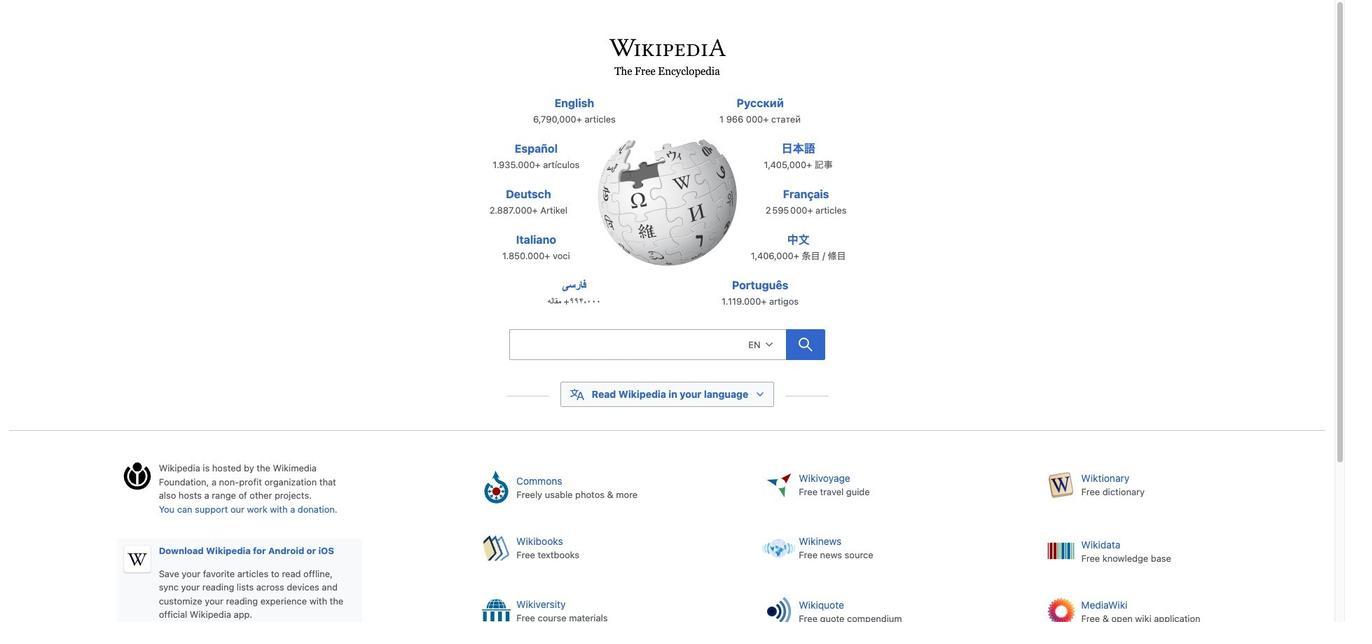 Task type: locate. For each thing, give the bounding box(es) containing it.
None search field
[[478, 325, 857, 368]]

top languages element
[[474, 95, 861, 322]]

None search field
[[510, 329, 786, 360]]



Task type: describe. For each thing, give the bounding box(es) containing it.
other projects element
[[470, 462, 1326, 622]]



